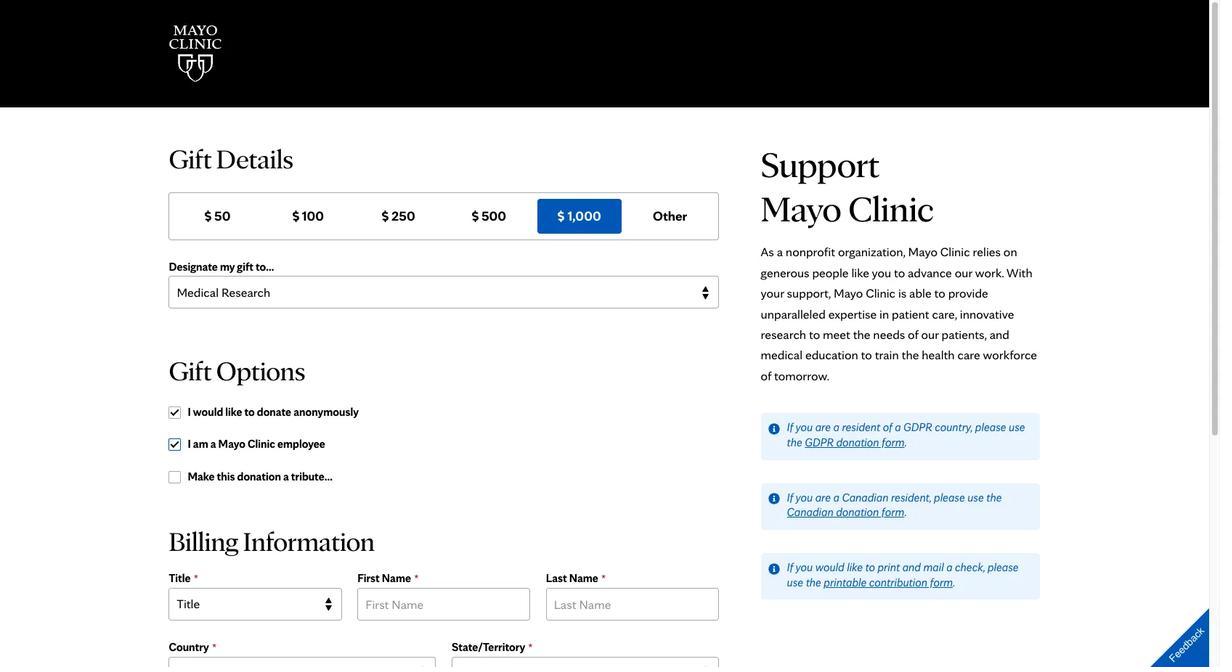Task type: locate. For each thing, give the bounding box(es) containing it.
designate
[[169, 260, 218, 274]]

1 vertical spatial would
[[816, 561, 845, 575]]

gift
[[169, 142, 212, 175], [169, 355, 212, 387]]

1 vertical spatial if
[[787, 491, 794, 505]]

use right country,
[[1009, 421, 1026, 435]]

1 vertical spatial canadian
[[787, 506, 834, 520]]

. for and
[[953, 576, 956, 590]]

0 horizontal spatial clinic
[[248, 438, 275, 451]]

1 are from the top
[[816, 421, 831, 435]]

a right am
[[211, 438, 216, 451]]

please
[[976, 421, 1007, 435], [935, 491, 966, 505], [988, 561, 1019, 575]]

1 horizontal spatial our
[[955, 265, 973, 280]]

info circle image for if you would like to print and mail a check, please use the
[[769, 564, 780, 575]]

a up canadian donation form link
[[834, 491, 840, 505]]

2 are from the top
[[816, 491, 831, 505]]

1 vertical spatial like
[[225, 405, 242, 419]]

0 vertical spatial form
[[882, 436, 905, 450]]

use right resident,
[[968, 491, 984, 505]]

0 horizontal spatial mayo
[[218, 438, 246, 451]]

2 dollar sign image from the left
[[382, 211, 389, 223]]

would up am
[[193, 405, 223, 419]]

innovative
[[961, 306, 1015, 322]]

2 if from the top
[[787, 491, 794, 505]]

info circle image for if you are a canadian resident, please use the
[[769, 494, 780, 505]]

3 info circle image from the top
[[769, 564, 780, 575]]

i
[[188, 405, 191, 419], [188, 438, 191, 451]]

you up canadian donation form link
[[796, 491, 813, 505]]

2 vertical spatial please
[[988, 561, 1019, 575]]

2 i from the top
[[188, 438, 191, 451]]

1 vertical spatial info circle image
[[769, 494, 780, 505]]

1 dollar sign image from the left
[[293, 211, 299, 223]]

form down resident,
[[882, 506, 905, 520]]

name right last
[[569, 572, 599, 586]]

0 vertical spatial canadian
[[842, 491, 889, 505]]

to
[[894, 265, 906, 280], [935, 286, 946, 301], [809, 327, 821, 342], [861, 348, 873, 363], [244, 405, 255, 419], [866, 561, 876, 575]]

i would like to donate anonymously
[[188, 405, 359, 419]]

the inside if you are a resident of a gdpr country, please use the
[[787, 436, 803, 450]]

if inside if you would like to print and mail a check, please use the
[[787, 561, 794, 575]]

would up printable at the right bottom
[[816, 561, 845, 575]]

0 vertical spatial mayo
[[909, 244, 938, 260]]

and up contribution
[[903, 561, 921, 575]]

as a nonprofit organization, mayo clinic relies on generous people like you to advance our work. with your support, mayo clinic is able to provide unparalleled expertise in patient care, innovative research to meet the needs of our patients, and medical education to train the health care workforce of tomorrow.
[[761, 244, 1038, 384]]

support mayo clinic
[[761, 142, 934, 230]]

please inside if you are a resident of a gdpr country, please use the
[[976, 421, 1007, 435]]

dollar sign image for 250
[[382, 211, 389, 223]]

support,
[[787, 286, 831, 301]]

donation
[[837, 436, 880, 450], [237, 470, 281, 484], [836, 506, 880, 520]]

1 horizontal spatial dollar sign image
[[472, 211, 479, 223]]

gdpr
[[904, 421, 933, 435], [805, 436, 834, 450]]

last
[[546, 572, 567, 586]]

please right check,
[[988, 561, 1019, 575]]

2 horizontal spatial use
[[1009, 421, 1026, 435]]

if for if you are a resident of a gdpr country, please use the
[[787, 421, 794, 435]]

2 horizontal spatial mayo
[[909, 244, 938, 260]]

3 if from the top
[[787, 561, 794, 575]]

1 name from the left
[[382, 572, 411, 586]]

donation down i am a mayo clinic employee
[[237, 470, 281, 484]]

2 horizontal spatial clinic
[[941, 244, 971, 260]]

would inside if you would like to print and mail a check, please use the
[[816, 561, 845, 575]]

country
[[169, 641, 209, 655]]

i left am
[[188, 438, 191, 451]]

2 vertical spatial donation
[[836, 506, 880, 520]]

donation down resident
[[837, 436, 880, 450]]

2 vertical spatial if
[[787, 561, 794, 575]]

First Name text field
[[358, 589, 531, 621]]

2 info circle image from the top
[[769, 494, 780, 505]]

2 vertical spatial of
[[883, 421, 893, 435]]

dollar sign image for 1,000
[[558, 211, 565, 223]]

1 vertical spatial donation
[[237, 470, 281, 484]]

2 vertical spatial use
[[787, 576, 804, 590]]

clinic up in
[[866, 286, 896, 301]]

1 vertical spatial clinic
[[866, 286, 896, 301]]

1 horizontal spatial mayo
[[834, 286, 864, 301]]

of inside if you are a resident of a gdpr country, please use the
[[883, 421, 893, 435]]

1 horizontal spatial use
[[968, 491, 984, 505]]

a inside the if you are a canadian resident, please use the canadian donation form .
[[834, 491, 840, 505]]

and inside as a nonprofit organization, mayo clinic relies on generous people like you to advance our work. with your support, mayo clinic is able to provide unparalleled expertise in patient care, innovative research to meet the needs of our patients, and medical education to train the health care workforce of tomorrow.
[[990, 327, 1010, 342]]

you inside if you are a resident of a gdpr country, please use the
[[796, 421, 813, 435]]

the inside the if you are a canadian resident, please use the canadian donation form .
[[987, 491, 1002, 505]]

0 horizontal spatial canadian
[[787, 506, 834, 520]]

1 vertical spatial form
[[882, 506, 905, 520]]

would
[[193, 405, 223, 419], [816, 561, 845, 575]]

form for of
[[882, 436, 905, 450]]

1 vertical spatial gift
[[169, 355, 212, 387]]

if inside if you are a resident of a gdpr country, please use the
[[787, 421, 794, 435]]

0 horizontal spatial of
[[761, 368, 772, 384]]

employee
[[278, 438, 325, 451]]

mayo clinic
[[761, 186, 934, 230]]

i down gift options
[[188, 405, 191, 419]]

are inside if you are a resident of a gdpr country, please use the
[[816, 421, 831, 435]]

use inside if you are a resident of a gdpr country, please use the
[[1009, 421, 1026, 435]]

other
[[653, 208, 688, 225]]

0 vertical spatial gdpr
[[904, 421, 933, 435]]

form up resident,
[[882, 436, 905, 450]]

1 horizontal spatial name
[[569, 572, 599, 586]]

you inside as a nonprofit organization, mayo clinic relies on generous people like you to advance our work. with your support, mayo clinic is able to provide unparalleled expertise in patient care, innovative research to meet the needs of our patients, and medical education to train the health care workforce of tomorrow.
[[872, 265, 892, 280]]

use left printable at the right bottom
[[787, 576, 804, 590]]

tomorrow.
[[775, 368, 830, 384]]

are up the gdpr donation form link
[[816, 421, 831, 435]]

0 horizontal spatial name
[[382, 572, 411, 586]]

0 vertical spatial are
[[816, 421, 831, 435]]

1 vertical spatial i
[[188, 438, 191, 451]]

i for i would like to donate anonymously
[[188, 405, 191, 419]]

a
[[777, 244, 783, 260], [834, 421, 840, 435], [895, 421, 902, 435], [211, 438, 216, 451], [283, 470, 289, 484], [834, 491, 840, 505], [947, 561, 953, 575]]

i for i am a mayo clinic employee
[[188, 438, 191, 451]]

gift for gift details
[[169, 142, 212, 175]]

people
[[813, 265, 849, 280]]

dollar sign image left 1,000 at the top of the page
[[558, 211, 565, 223]]

1 i from the top
[[188, 405, 191, 419]]

please right resident,
[[935, 491, 966, 505]]

needs
[[874, 327, 906, 342]]

meet
[[823, 327, 851, 342]]

you down organization,
[[872, 265, 892, 280]]

2 vertical spatial clinic
[[248, 438, 275, 451]]

and
[[990, 327, 1010, 342], [903, 561, 921, 575]]

to...
[[256, 260, 274, 274]]

0 horizontal spatial use
[[787, 576, 804, 590]]

info circle image for if you are a resident of a gdpr country, please use the
[[769, 423, 780, 435]]

are up canadian donation form link
[[816, 491, 831, 505]]

2 horizontal spatial of
[[908, 327, 919, 342]]

check,
[[956, 561, 986, 575]]

are for resident
[[816, 421, 831, 435]]

you down canadian donation form link
[[796, 561, 813, 575]]

donation up print
[[836, 506, 880, 520]]

2 vertical spatial mayo
[[218, 438, 246, 451]]

you inside the if you are a canadian resident, please use the canadian donation form .
[[796, 491, 813, 505]]

title
[[169, 572, 191, 586]]

in
[[880, 306, 890, 322]]

dollar sign image
[[293, 211, 299, 223], [382, 211, 389, 223], [558, 211, 565, 223]]

2 name from the left
[[569, 572, 599, 586]]

state/territory
[[452, 641, 525, 655]]

1 gift from the top
[[169, 142, 212, 175]]

contribution
[[870, 576, 928, 590]]

form down "mail"
[[931, 576, 953, 590]]

our up health
[[922, 327, 939, 342]]

50
[[214, 208, 231, 225]]

tribute...
[[291, 470, 333, 484]]

0 vertical spatial gift
[[169, 142, 212, 175]]

like down organization,
[[852, 265, 870, 280]]

relies
[[973, 244, 1001, 260]]

mayo up 'advance'
[[909, 244, 938, 260]]

0 vertical spatial please
[[976, 421, 1007, 435]]

gdpr left country,
[[904, 421, 933, 435]]

dollar sign image left 50
[[205, 211, 211, 223]]

mayo right am
[[218, 438, 246, 451]]

like
[[852, 265, 870, 280], [225, 405, 242, 419], [847, 561, 863, 575]]

1 horizontal spatial canadian
[[842, 491, 889, 505]]

1 horizontal spatial gdpr
[[904, 421, 933, 435]]

gift left options on the left bottom
[[169, 355, 212, 387]]

dollar sign image left 500
[[472, 211, 479, 223]]

medical
[[761, 348, 803, 363]]

0 horizontal spatial and
[[903, 561, 921, 575]]

information
[[243, 525, 375, 558]]

clinic left relies
[[941, 244, 971, 260]]

are inside the if you are a canadian resident, please use the canadian donation form .
[[816, 491, 831, 505]]

of down medical at the right bottom of the page
[[761, 368, 772, 384]]

name right first
[[382, 572, 411, 586]]

0 vertical spatial .
[[905, 436, 908, 450]]

if inside the if you are a canadian resident, please use the canadian donation form .
[[787, 491, 794, 505]]

gift options
[[169, 355, 306, 387]]

gdpr down tomorrow.
[[805, 436, 834, 450]]

details
[[216, 142, 294, 175]]

2 vertical spatial like
[[847, 561, 863, 575]]

name
[[382, 572, 411, 586], [569, 572, 599, 586]]

1 horizontal spatial and
[[990, 327, 1010, 342]]

able
[[910, 286, 932, 301]]

clinic
[[941, 244, 971, 260], [866, 286, 896, 301], [248, 438, 275, 451]]

donate
[[257, 405, 291, 419]]

gdpr donation form .
[[805, 436, 908, 450]]

0 vertical spatial like
[[852, 265, 870, 280]]

use
[[1009, 421, 1026, 435], [968, 491, 984, 505], [787, 576, 804, 590]]

0 vertical spatial use
[[1009, 421, 1026, 435]]

gift left details
[[169, 142, 212, 175]]

1 vertical spatial are
[[816, 491, 831, 505]]

dollar sign image for 100
[[293, 211, 299, 223]]

0 vertical spatial and
[[990, 327, 1010, 342]]

2 dollar sign image from the left
[[472, 211, 479, 223]]

if you would like to print and mail a check, please use the
[[787, 561, 1019, 590]]

dollar sign image
[[205, 211, 211, 223], [472, 211, 479, 223]]

the
[[854, 327, 871, 342], [902, 348, 920, 363], [787, 436, 803, 450], [987, 491, 1002, 505], [806, 576, 822, 590]]

please right country,
[[976, 421, 1007, 435]]

to up is
[[894, 265, 906, 280]]

our up provide
[[955, 265, 973, 280]]

mayo
[[909, 244, 938, 260], [834, 286, 864, 301], [218, 438, 246, 451]]

gift details
[[169, 142, 294, 175]]

form for print
[[931, 576, 953, 590]]

please inside if you would like to print and mail a check, please use the
[[988, 561, 1019, 575]]

1 vertical spatial our
[[922, 327, 939, 342]]

form
[[882, 436, 905, 450], [882, 506, 905, 520], [931, 576, 953, 590]]

our
[[955, 265, 973, 280], [922, 327, 939, 342]]

1,000
[[568, 208, 601, 225]]

mayo up expertise
[[834, 286, 864, 301]]

use inside the if you are a canadian resident, please use the canadian donation form .
[[968, 491, 984, 505]]

of right resident
[[883, 421, 893, 435]]

1 horizontal spatial would
[[816, 561, 845, 575]]

clinic up the make this donation a tribute...
[[248, 438, 275, 451]]

0 horizontal spatial would
[[193, 405, 223, 419]]

3 dollar sign image from the left
[[558, 211, 565, 223]]

info circle image
[[769, 423, 780, 435], [769, 494, 780, 505], [769, 564, 780, 575]]

you down tomorrow.
[[796, 421, 813, 435]]

2 vertical spatial form
[[931, 576, 953, 590]]

dollar sign image left 100
[[293, 211, 299, 223]]

to left print
[[866, 561, 876, 575]]

1 horizontal spatial dollar sign image
[[382, 211, 389, 223]]

you inside if you would like to print and mail a check, please use the
[[796, 561, 813, 575]]

this
[[217, 470, 235, 484]]

of down patient
[[908, 327, 919, 342]]

a right as
[[777, 244, 783, 260]]

2 horizontal spatial dollar sign image
[[558, 211, 565, 223]]

0 vertical spatial i
[[188, 405, 191, 419]]

mayo clinic logo image
[[169, 25, 221, 82]]

feedback
[[1167, 625, 1207, 665]]

1 if from the top
[[787, 421, 794, 435]]

if
[[787, 421, 794, 435], [787, 491, 794, 505], [787, 561, 794, 575]]

are
[[816, 421, 831, 435], [816, 491, 831, 505]]

if for if you are a canadian resident, please use the canadian donation form .
[[787, 491, 794, 505]]

of
[[908, 327, 919, 342], [761, 368, 772, 384], [883, 421, 893, 435]]

2 vertical spatial info circle image
[[769, 564, 780, 575]]

if you are a resident of a gdpr country, please use the
[[787, 421, 1026, 450]]

1 vertical spatial use
[[968, 491, 984, 505]]

1 vertical spatial please
[[935, 491, 966, 505]]

your
[[761, 286, 785, 301]]

0 vertical spatial clinic
[[941, 244, 971, 260]]

1 vertical spatial and
[[903, 561, 921, 575]]

1 dollar sign image from the left
[[205, 211, 211, 223]]

like up i am a mayo clinic employee
[[225, 405, 242, 419]]

to left train
[[861, 348, 873, 363]]

0 vertical spatial if
[[787, 421, 794, 435]]

and up workforce in the bottom of the page
[[990, 327, 1010, 342]]

0 vertical spatial donation
[[837, 436, 880, 450]]

1 vertical spatial .
[[905, 506, 907, 520]]

1 vertical spatial gdpr
[[805, 436, 834, 450]]

1 horizontal spatial of
[[883, 421, 893, 435]]

0 horizontal spatial our
[[922, 327, 939, 342]]

i am a mayo clinic employee
[[188, 438, 325, 451]]

0 vertical spatial info circle image
[[769, 423, 780, 435]]

work.
[[976, 265, 1005, 280]]

if for if you would like to print and mail a check, please use the
[[787, 561, 794, 575]]

my
[[220, 260, 235, 274]]

name for last name
[[569, 572, 599, 586]]

resident
[[842, 421, 881, 435]]

train
[[875, 348, 899, 363]]

0 horizontal spatial dollar sign image
[[205, 211, 211, 223]]

1 horizontal spatial clinic
[[866, 286, 896, 301]]

250
[[392, 208, 415, 225]]

like up printable at the right bottom
[[847, 561, 863, 575]]

1 vertical spatial of
[[761, 368, 772, 384]]

donation inside the if you are a canadian resident, please use the canadian donation form .
[[836, 506, 880, 520]]

2 vertical spatial .
[[953, 576, 956, 590]]

canadian
[[842, 491, 889, 505], [787, 506, 834, 520]]

to left meet
[[809, 327, 821, 342]]

2 gift from the top
[[169, 355, 212, 387]]

dollar sign image left 250
[[382, 211, 389, 223]]

dollar sign image for 50
[[205, 211, 211, 223]]

a right "mail"
[[947, 561, 953, 575]]

make
[[188, 470, 215, 484]]

1 info circle image from the top
[[769, 423, 780, 435]]

a up the gdpr donation form link
[[834, 421, 840, 435]]

you for canadian
[[796, 491, 813, 505]]

0 horizontal spatial dollar sign image
[[293, 211, 299, 223]]



Task type: vqa. For each thing, say whether or not it's contained in the screenshot.


Task type: describe. For each thing, give the bounding box(es) containing it.
options
[[216, 355, 306, 387]]

canadian donation form link
[[787, 506, 905, 520]]

a inside if you would like to print and mail a check, please use the
[[947, 561, 953, 575]]

use inside if you would like to print and mail a check, please use the
[[787, 576, 804, 590]]

to left donate
[[244, 405, 255, 419]]

advance
[[908, 265, 953, 280]]

are for canadian
[[816, 491, 831, 505]]

anonymously
[[294, 405, 359, 419]]

please inside the if you are a canadian resident, please use the canadian donation form .
[[935, 491, 966, 505]]

support
[[761, 142, 880, 186]]

to right able
[[935, 286, 946, 301]]

am
[[193, 438, 208, 451]]

expertise
[[829, 306, 877, 322]]

0 vertical spatial of
[[908, 327, 919, 342]]

print
[[878, 561, 900, 575]]

health
[[922, 348, 955, 363]]

with
[[1007, 265, 1033, 280]]

research
[[761, 327, 807, 342]]

like inside if you would like to print and mail a check, please use the
[[847, 561, 863, 575]]

0 vertical spatial our
[[955, 265, 973, 280]]

organization,
[[838, 244, 906, 260]]

provide
[[949, 286, 989, 301]]

. inside the if you are a canadian resident, please use the canadian donation form .
[[905, 506, 907, 520]]

a left tribute...
[[283, 470, 289, 484]]

printable
[[824, 576, 867, 590]]

0 vertical spatial would
[[193, 405, 223, 419]]

on
[[1004, 244, 1018, 260]]

patients,
[[942, 327, 987, 342]]

and inside if you would like to print and mail a check, please use the
[[903, 561, 921, 575]]

generous
[[761, 265, 810, 280]]

workforce
[[984, 348, 1038, 363]]

is
[[899, 286, 907, 301]]

first name
[[358, 572, 411, 586]]

gift for gift options
[[169, 355, 212, 387]]

last name
[[546, 572, 599, 586]]

Last Name text field
[[546, 589, 719, 621]]

feedback button
[[1139, 597, 1221, 668]]

if you are a canadian resident, please use the canadian donation form .
[[787, 491, 1002, 520]]

printable contribution form link
[[824, 576, 953, 590]]

country,
[[935, 421, 973, 435]]

nonprofit
[[786, 244, 836, 260]]

name for first name
[[382, 572, 411, 586]]

500
[[482, 208, 507, 225]]

gdpr inside if you are a resident of a gdpr country, please use the
[[904, 421, 933, 435]]

printable contribution form .
[[824, 576, 956, 590]]

0 horizontal spatial gdpr
[[805, 436, 834, 450]]

the inside if you would like to print and mail a check, please use the
[[806, 576, 822, 590]]

gdpr donation form link
[[805, 436, 905, 450]]

designate my gift to...
[[169, 260, 274, 274]]

gift
[[237, 260, 254, 274]]

a right resident
[[895, 421, 902, 435]]

100
[[302, 208, 324, 225]]

you for resident
[[796, 421, 813, 435]]

dollar sign image for 500
[[472, 211, 479, 223]]

billing
[[169, 525, 239, 558]]

a inside as a nonprofit organization, mayo clinic relies on generous people like you to advance our work. with your support, mayo clinic is able to provide unparalleled expertise in patient care, innovative research to meet the needs of our patients, and medical education to train the health care workforce of tomorrow.
[[777, 244, 783, 260]]

care
[[958, 348, 981, 363]]

make this donation a tribute...
[[188, 470, 333, 484]]

billing information
[[169, 525, 375, 558]]

as
[[761, 244, 774, 260]]

education
[[806, 348, 859, 363]]

like inside as a nonprofit organization, mayo clinic relies on generous people like you to advance our work. with your support, mayo clinic is able to provide unparalleled expertise in patient care, innovative research to meet the needs of our patients, and medical education to train the health care workforce of tomorrow.
[[852, 265, 870, 280]]

first
[[358, 572, 380, 586]]

to inside if you would like to print and mail a check, please use the
[[866, 561, 876, 575]]

patient
[[892, 306, 930, 322]]

resident,
[[892, 491, 932, 505]]

you for to
[[796, 561, 813, 575]]

unparalleled
[[761, 306, 826, 322]]

. for a
[[905, 436, 908, 450]]

form inside the if you are a canadian resident, please use the canadian donation form .
[[882, 506, 905, 520]]

mail
[[924, 561, 944, 575]]

care,
[[933, 306, 958, 322]]

1 vertical spatial mayo
[[834, 286, 864, 301]]



